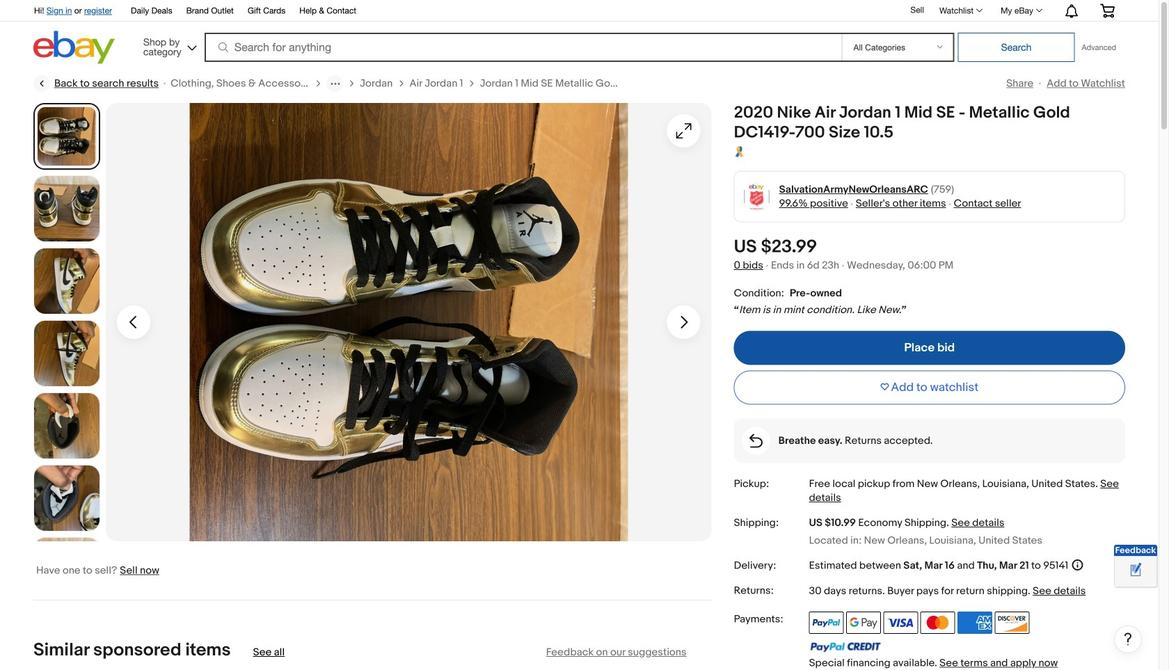 Task type: describe. For each thing, give the bounding box(es) containing it.
your shopping cart image
[[1100, 4, 1116, 18]]

picture 6 of 9 image
[[34, 466, 100, 531]]

account navigation
[[26, 0, 1126, 22]]

Search for anything text field
[[207, 34, 839, 61]]

picture 3 of 9 image
[[34, 249, 100, 314]]

2020 nike air jordan 1 mid se - metallic gold dc1419-700 size 10.5 - picture 1 of 9 image
[[106, 103, 712, 542]]

help, opens dialogs image
[[1122, 632, 1136, 646]]

with details__icon image
[[750, 434, 763, 448]]

picture 5 of 9 image
[[34, 393, 100, 459]]

picture 1 of 9 image
[[36, 106, 97, 167]]

breadcrumb menu image
[[328, 77, 343, 90]]

picture 2 of 9 image
[[34, 176, 100, 242]]

listed for charity image
[[734, 146, 745, 157]]



Task type: locate. For each thing, give the bounding box(es) containing it.
paypal credit image
[[809, 642, 882, 653]]

american express image
[[958, 612, 993, 634]]

visa image
[[884, 612, 919, 634]]

master card image
[[921, 612, 956, 634]]

discover image
[[995, 612, 1030, 634]]

None text field
[[253, 645, 285, 660]]

banner
[[26, 0, 1126, 68]]

watchlist image
[[977, 9, 983, 12]]

my ebay image
[[1037, 9, 1043, 12]]

paypal image
[[809, 612, 844, 634]]

None submit
[[958, 33, 1075, 62]]

picture 4 of 9 image
[[34, 321, 100, 386]]

google pay image
[[847, 612, 881, 634]]



Task type: vqa. For each thing, say whether or not it's contained in the screenshot.
eBay Live on the right
no



